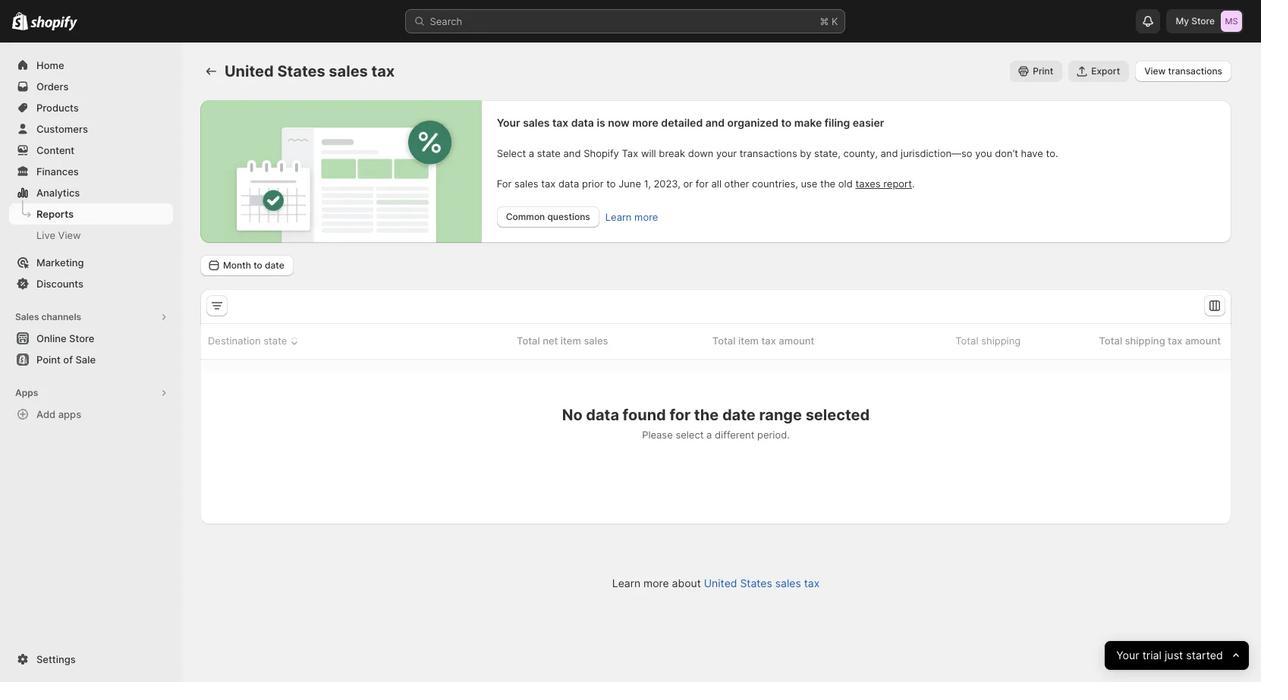 Task type: locate. For each thing, give the bounding box(es) containing it.
1 vertical spatial date
[[723, 406, 756, 424]]

1 vertical spatial state
[[264, 335, 287, 347]]

state right destination
[[264, 335, 287, 347]]

sales channels button
[[9, 307, 173, 328]]

no
[[562, 406, 583, 424]]

0 vertical spatial a
[[529, 147, 535, 159]]

3 total from the left
[[956, 335, 979, 347]]

1 horizontal spatial united
[[704, 577, 737, 590]]

1 horizontal spatial item
[[739, 335, 759, 347]]

learn
[[606, 211, 632, 223], [612, 577, 641, 590]]

tax for total item tax amount
[[762, 335, 777, 347]]

0 vertical spatial store
[[1192, 15, 1215, 27]]

united
[[225, 62, 274, 80], [704, 577, 737, 590]]

0 horizontal spatial amount
[[779, 335, 815, 347]]

2 vertical spatial data
[[586, 406, 619, 424]]

1 vertical spatial a
[[707, 429, 712, 441]]

reports
[[36, 208, 74, 220]]

print
[[1033, 65, 1054, 77]]

0 vertical spatial united
[[225, 62, 274, 80]]

2 total from the left
[[713, 335, 736, 347]]

online
[[36, 333, 67, 345]]

more down 1, on the right of the page
[[635, 211, 658, 223]]

more for learn more
[[635, 211, 658, 223]]

k
[[832, 15, 838, 27]]

store right my
[[1192, 15, 1215, 27]]

0 vertical spatial to
[[782, 116, 792, 129]]

select a state and shopify tax will break down your transactions by state, county, and jurisdiction—so you don't have to.
[[497, 147, 1059, 159]]

for right or at the right top of the page
[[696, 178, 709, 190]]

to left make
[[782, 116, 792, 129]]

1 horizontal spatial and
[[706, 116, 725, 129]]

easier
[[853, 116, 885, 129]]

tax for your sales tax data is now more detailed and organized to make filing easier
[[553, 116, 569, 129]]

total shipping button
[[939, 326, 1023, 355]]

item
[[561, 335, 581, 347], [739, 335, 759, 347]]

please
[[642, 429, 673, 441]]

to right prior
[[607, 178, 616, 190]]

1 horizontal spatial view
[[1145, 65, 1166, 77]]

point of sale
[[36, 354, 96, 366]]

no data found for the date range selected please select a different period.
[[562, 406, 870, 441]]

down
[[688, 147, 714, 159]]

apps button
[[9, 383, 173, 404]]

0 horizontal spatial shipping
[[982, 335, 1021, 347]]

1 shipping from the left
[[982, 335, 1021, 347]]

and up your
[[706, 116, 725, 129]]

home
[[36, 59, 64, 71]]

reports link
[[9, 203, 173, 225]]

0 horizontal spatial state
[[264, 335, 287, 347]]

2 vertical spatial more
[[644, 577, 669, 590]]

0 horizontal spatial for
[[670, 406, 691, 424]]

0 vertical spatial learn
[[606, 211, 632, 223]]

1 amount from the left
[[779, 335, 815, 347]]

more
[[633, 116, 659, 129], [635, 211, 658, 223], [644, 577, 669, 590]]

tax
[[622, 147, 639, 159]]

0 vertical spatial data
[[571, 116, 594, 129]]

products link
[[9, 97, 173, 118]]

point
[[36, 354, 61, 366]]

content
[[36, 144, 75, 156]]

2 item from the left
[[739, 335, 759, 347]]

total shipping tax amount button
[[1082, 326, 1224, 357]]

data left is
[[571, 116, 594, 129]]

total
[[517, 335, 540, 347], [713, 335, 736, 347], [956, 335, 979, 347], [1100, 335, 1123, 347]]

trial
[[1143, 649, 1162, 662]]

different
[[715, 429, 755, 441]]

1 total from the left
[[517, 335, 540, 347]]

0 horizontal spatial date
[[265, 260, 284, 271]]

for up select
[[670, 406, 691, 424]]

1 horizontal spatial your
[[1117, 649, 1140, 662]]

1 vertical spatial your
[[1117, 649, 1140, 662]]

data right no
[[586, 406, 619, 424]]

2023,
[[654, 178, 681, 190]]

0 vertical spatial state
[[537, 147, 561, 159]]

shipping for total shipping
[[982, 335, 1021, 347]]

2 horizontal spatial to
[[782, 116, 792, 129]]

my store
[[1176, 15, 1215, 27]]

to right month
[[254, 260, 263, 271]]

transactions down my store
[[1169, 65, 1223, 77]]

learn left about
[[612, 577, 641, 590]]

shopify
[[584, 147, 619, 159]]

of
[[63, 354, 73, 366]]

1 horizontal spatial the
[[821, 178, 836, 190]]

1 horizontal spatial states
[[740, 577, 773, 590]]

common questions button
[[497, 206, 600, 228]]

more right now
[[633, 116, 659, 129]]

learn down the june
[[606, 211, 632, 223]]

1 vertical spatial view
[[58, 229, 81, 241]]

0 horizontal spatial to
[[254, 260, 263, 271]]

⌘ k
[[820, 15, 838, 27]]

tax
[[372, 62, 395, 80], [553, 116, 569, 129], [541, 178, 556, 190], [762, 335, 777, 347], [1168, 335, 1183, 347], [804, 577, 820, 590]]

1 horizontal spatial shipping
[[1125, 335, 1166, 347]]

0 vertical spatial date
[[265, 260, 284, 271]]

transactions
[[1169, 65, 1223, 77], [740, 147, 798, 159]]

1 vertical spatial for
[[670, 406, 691, 424]]

1 vertical spatial store
[[69, 333, 94, 345]]

sale
[[75, 354, 96, 366]]

united states sales tax link
[[704, 577, 820, 590]]

started
[[1187, 649, 1224, 662]]

1 horizontal spatial for
[[696, 178, 709, 190]]

2 shipping from the left
[[1125, 335, 1166, 347]]

data for is
[[571, 116, 594, 129]]

and right county,
[[881, 147, 898, 159]]

0 vertical spatial for
[[696, 178, 709, 190]]

have
[[1021, 147, 1044, 159]]

1 horizontal spatial store
[[1192, 15, 1215, 27]]

4 total from the left
[[1100, 335, 1123, 347]]

0 horizontal spatial store
[[69, 333, 94, 345]]

1 horizontal spatial date
[[723, 406, 756, 424]]

your inside your trial just started dropdown button
[[1117, 649, 1140, 662]]

sales inside button
[[584, 335, 609, 347]]

the up select
[[694, 406, 719, 424]]

state right select
[[537, 147, 561, 159]]

1 item from the left
[[561, 335, 581, 347]]

1 vertical spatial states
[[740, 577, 773, 590]]

1 vertical spatial more
[[635, 211, 658, 223]]

export button
[[1069, 61, 1130, 82]]

states
[[277, 62, 325, 80], [740, 577, 773, 590]]

1 horizontal spatial amount
[[1186, 335, 1221, 347]]

0 horizontal spatial your
[[497, 116, 521, 129]]

1 horizontal spatial transactions
[[1169, 65, 1223, 77]]

amount
[[779, 335, 815, 347], [1186, 335, 1221, 347]]

0 vertical spatial your
[[497, 116, 521, 129]]

date inside dropdown button
[[265, 260, 284, 271]]

0 vertical spatial transactions
[[1169, 65, 1223, 77]]

your
[[497, 116, 521, 129], [1117, 649, 1140, 662]]

2 amount from the left
[[1186, 335, 1221, 347]]

online store button
[[0, 328, 182, 349]]

total for total shipping tax amount
[[1100, 335, 1123, 347]]

amount for total shipping tax amount
[[1186, 335, 1221, 347]]

date
[[265, 260, 284, 271], [723, 406, 756, 424]]

view transactions
[[1145, 65, 1223, 77]]

1 horizontal spatial a
[[707, 429, 712, 441]]

shopify image
[[31, 16, 78, 31]]

destination state button
[[206, 326, 305, 355]]

my
[[1176, 15, 1190, 27]]

0 vertical spatial view
[[1145, 65, 1166, 77]]

other
[[725, 178, 750, 190]]

your left trial
[[1117, 649, 1140, 662]]

transactions up countries,
[[740, 147, 798, 159]]

learn for learn more about united states sales tax
[[612, 577, 641, 590]]

a inside no data found for the date range selected please select a different period.
[[707, 429, 712, 441]]

1 vertical spatial the
[[694, 406, 719, 424]]

0 horizontal spatial the
[[694, 406, 719, 424]]

filing
[[825, 116, 850, 129]]

2 horizontal spatial and
[[881, 147, 898, 159]]

state,
[[815, 147, 841, 159]]

0 horizontal spatial transactions
[[740, 147, 798, 159]]

date inside no data found for the date range selected please select a different period.
[[723, 406, 756, 424]]

date up the different
[[723, 406, 756, 424]]

marketing
[[36, 257, 84, 269]]

0 horizontal spatial view
[[58, 229, 81, 241]]

sales channels
[[15, 311, 81, 323]]

1 vertical spatial data
[[559, 178, 580, 190]]

date right month
[[265, 260, 284, 271]]

data left prior
[[559, 178, 580, 190]]

view right live
[[58, 229, 81, 241]]

your up select
[[497, 116, 521, 129]]

your sales tax data is now more detailed and organized to make filing easier
[[497, 116, 885, 129]]

0 vertical spatial the
[[821, 178, 836, 190]]

sales
[[15, 311, 39, 323]]

tax for for sales tax data prior to june 1, 2023, or for all other countries, use the old taxes report .
[[541, 178, 556, 190]]

1 vertical spatial learn
[[612, 577, 641, 590]]

0 horizontal spatial item
[[561, 335, 581, 347]]

store inside online store link
[[69, 333, 94, 345]]

to
[[782, 116, 792, 129], [607, 178, 616, 190], [254, 260, 263, 271]]

apps
[[15, 387, 38, 399]]

amount for total item tax amount
[[779, 335, 815, 347]]

1 vertical spatial united
[[704, 577, 737, 590]]

your for your trial just started
[[1117, 649, 1140, 662]]

1 vertical spatial to
[[607, 178, 616, 190]]

store up sale
[[69, 333, 94, 345]]

2 vertical spatial to
[[254, 260, 263, 271]]

for
[[696, 178, 709, 190], [670, 406, 691, 424]]

0 horizontal spatial states
[[277, 62, 325, 80]]

settings link
[[9, 649, 173, 670]]

view right export
[[1145, 65, 1166, 77]]

add apps button
[[9, 404, 173, 425]]

will
[[641, 147, 656, 159]]

report
[[884, 178, 913, 190]]

detailed
[[661, 116, 703, 129]]

point of sale button
[[0, 349, 182, 370]]

more left about
[[644, 577, 669, 590]]

data for prior
[[559, 178, 580, 190]]

the left old
[[821, 178, 836, 190]]

analytics
[[36, 187, 80, 199]]

view
[[1145, 65, 1166, 77], [58, 229, 81, 241]]

total for total item tax amount
[[713, 335, 736, 347]]

tax for total shipping tax amount
[[1168, 335, 1183, 347]]

live
[[36, 229, 55, 241]]

now
[[608, 116, 630, 129]]

total net item sales button
[[499, 326, 611, 357]]

jurisdiction—so
[[901, 147, 973, 159]]

and left shopify
[[564, 147, 581, 159]]



Task type: describe. For each thing, give the bounding box(es) containing it.
by
[[800, 147, 812, 159]]

add apps
[[36, 408, 81, 421]]

all
[[712, 178, 722, 190]]

month to date button
[[200, 255, 294, 276]]

for inside no data found for the date range selected please select a different period.
[[670, 406, 691, 424]]

customers
[[36, 123, 88, 135]]

products
[[36, 102, 79, 114]]

period.
[[758, 429, 790, 441]]

home link
[[9, 55, 173, 76]]

don't
[[995, 147, 1019, 159]]

common questions
[[506, 211, 590, 222]]

analytics link
[[9, 182, 173, 203]]

data inside no data found for the date range selected please select a different period.
[[586, 406, 619, 424]]

about
[[672, 577, 701, 590]]

0 horizontal spatial united
[[225, 62, 274, 80]]

view transactions link
[[1136, 61, 1232, 82]]

just
[[1165, 649, 1184, 662]]

learn more
[[606, 211, 658, 223]]

more for learn more about united states sales tax
[[644, 577, 669, 590]]

select
[[676, 429, 704, 441]]

learn for learn more
[[606, 211, 632, 223]]

state inside button
[[264, 335, 287, 347]]

your trial just started button
[[1105, 641, 1250, 670]]

0 horizontal spatial and
[[564, 147, 581, 159]]

total for total shipping
[[956, 335, 979, 347]]

total net item sales
[[517, 335, 609, 347]]

or
[[684, 178, 693, 190]]

live view link
[[9, 225, 173, 246]]

total item tax amount
[[713, 335, 815, 347]]

your trial just started
[[1117, 649, 1224, 662]]

the inside no data found for the date range selected please select a different period.
[[694, 406, 719, 424]]

live view
[[36, 229, 81, 241]]

export
[[1092, 65, 1121, 77]]

store for my store
[[1192, 15, 1215, 27]]

shopify image
[[12, 12, 28, 30]]

net
[[543, 335, 558, 347]]

for
[[497, 178, 512, 190]]

month
[[223, 260, 251, 271]]

destination
[[208, 335, 261, 347]]

your
[[717, 147, 737, 159]]

june
[[619, 178, 641, 190]]

content link
[[9, 140, 173, 161]]

1 horizontal spatial state
[[537, 147, 561, 159]]

total shipping
[[956, 335, 1021, 347]]

apps
[[58, 408, 81, 421]]

taxes
[[856, 178, 881, 190]]

orders link
[[9, 76, 173, 97]]

countries,
[[752, 178, 798, 190]]

search
[[430, 15, 463, 27]]

range
[[759, 406, 802, 424]]

0 vertical spatial states
[[277, 62, 325, 80]]

total for total net item sales
[[517, 335, 540, 347]]

you
[[976, 147, 993, 159]]

county,
[[844, 147, 878, 159]]

marketing link
[[9, 252, 173, 273]]

⌘
[[820, 15, 829, 27]]

to.
[[1047, 147, 1059, 159]]

shipping for total shipping tax amount
[[1125, 335, 1166, 347]]

selected
[[806, 406, 870, 424]]

online store
[[36, 333, 94, 345]]

questions
[[548, 211, 590, 222]]

channels
[[41, 311, 81, 323]]

total item tax amount button
[[695, 326, 817, 357]]

select
[[497, 147, 526, 159]]

store for online store
[[69, 333, 94, 345]]

total shipping tax amount
[[1100, 335, 1221, 347]]

my store image
[[1221, 11, 1243, 32]]

settings
[[36, 654, 76, 666]]

add
[[36, 408, 56, 421]]

to inside dropdown button
[[254, 260, 263, 271]]

is
[[597, 116, 606, 129]]

finances
[[36, 165, 79, 178]]

online store link
[[9, 328, 173, 349]]

prior
[[582, 178, 604, 190]]

0 horizontal spatial a
[[529, 147, 535, 159]]

found
[[623, 406, 666, 424]]

orders
[[36, 80, 69, 93]]

break
[[659, 147, 686, 159]]

your for your sales tax data is now more detailed and organized to make filing easier
[[497, 116, 521, 129]]

learn more about united states sales tax
[[612, 577, 820, 590]]

discounts
[[36, 278, 83, 290]]

.
[[913, 178, 915, 190]]

month to date
[[223, 260, 284, 271]]

discounts link
[[9, 273, 173, 295]]

customers link
[[9, 118, 173, 140]]

taxes report link
[[856, 178, 913, 190]]

1 vertical spatial transactions
[[740, 147, 798, 159]]

make
[[795, 116, 822, 129]]

1 horizontal spatial to
[[607, 178, 616, 190]]

0 vertical spatial more
[[633, 116, 659, 129]]



Task type: vqa. For each thing, say whether or not it's contained in the screenshot.
report
yes



